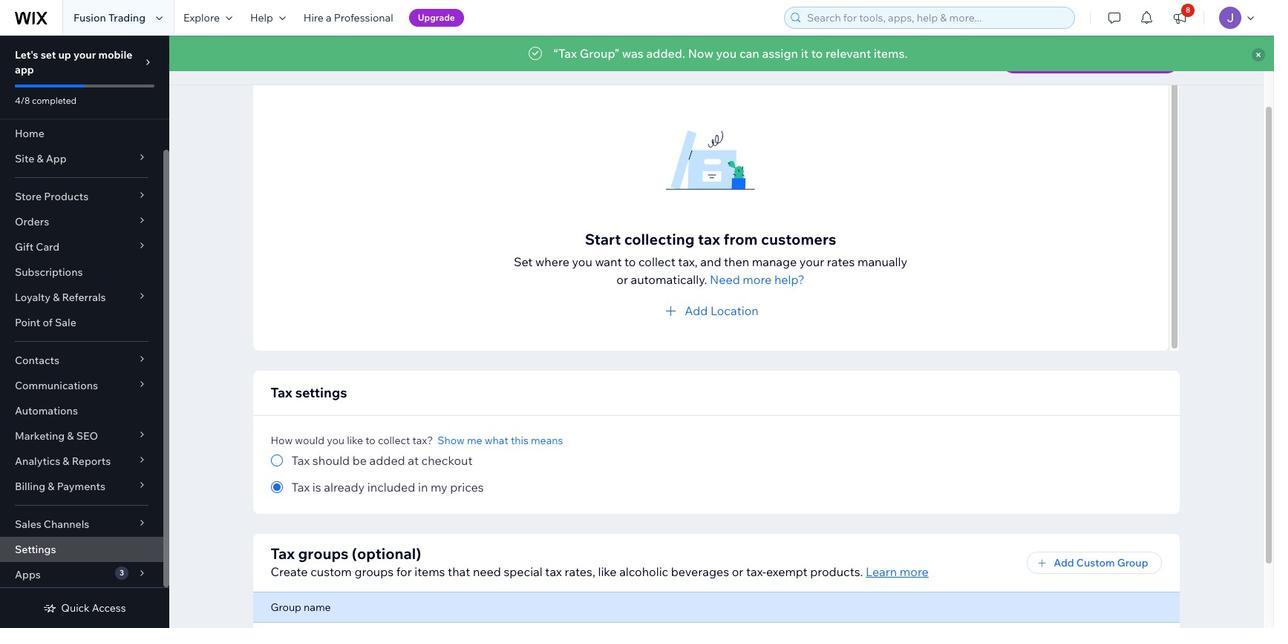 Task type: locate. For each thing, give the bounding box(es) containing it.
tax,
[[678, 255, 698, 270]]

2 horizontal spatial you
[[716, 46, 737, 61]]

app
[[15, 63, 34, 76]]

should
[[312, 454, 350, 469]]

0 horizontal spatial this
[[511, 434, 528, 448]]

special
[[504, 565, 543, 580]]

2 vertical spatial you
[[327, 434, 345, 448]]

this right "what"
[[511, 434, 528, 448]]

quick access
[[61, 602, 126, 616]]

your down customers
[[800, 255, 824, 270]]

a
[[326, 11, 332, 25]]

analytics & reports
[[15, 455, 111, 469]]

tax
[[271, 385, 292, 402], [291, 454, 310, 469], [291, 480, 310, 495], [271, 545, 295, 564]]

to for rates
[[625, 255, 636, 270]]

1 horizontal spatial group
[[1117, 557, 1148, 570]]

home link
[[0, 121, 163, 146]]

need
[[473, 565, 501, 580]]

you
[[716, 46, 737, 61], [572, 255, 592, 270], [327, 434, 345, 448]]

custom
[[1076, 557, 1115, 570]]

1 horizontal spatial for
[[422, 56, 438, 71]]

1 vertical spatial add
[[1054, 557, 1074, 570]]

more down manage
[[743, 272, 772, 287]]

only
[[303, 56, 326, 71]]

0 horizontal spatial collect
[[378, 434, 410, 448]]

1 horizontal spatial to
[[625, 255, 636, 270]]

you left want
[[572, 255, 592, 270]]

1 vertical spatial in
[[418, 480, 428, 495]]

tax is already included in my prices
[[291, 480, 484, 495]]

0 vertical spatial group
[[1117, 557, 1148, 570]]

collecting up tax,
[[624, 230, 695, 249]]

group
[[1117, 557, 1148, 570], [271, 601, 301, 615]]

tax down would
[[291, 454, 310, 469]]

be for added
[[352, 454, 367, 469]]

0 vertical spatial tax
[[403, 56, 419, 71]]

tax up create
[[271, 545, 295, 564]]

(optional)
[[352, 545, 421, 564]]

to inside alert
[[811, 46, 823, 61]]

like up the should
[[347, 434, 363, 448]]

to inside set where you want to collect tax, and then manage your rates manually or automatically.
[[625, 255, 636, 270]]

1 vertical spatial or
[[732, 565, 743, 580]]

1 horizontal spatial add
[[1054, 557, 1074, 570]]

collecting down professional
[[346, 56, 400, 71]]

& for marketing
[[67, 430, 74, 443]]

groups up custom
[[298, 545, 348, 564]]

in left my
[[418, 480, 428, 495]]

my
[[431, 480, 448, 495]]

1 horizontal spatial tax
[[545, 565, 562, 580]]

products
[[44, 190, 88, 203]]

0 horizontal spatial more
[[743, 272, 772, 287]]

0 horizontal spatial to
[[366, 434, 376, 448]]

option group containing tax should be added at checkout
[[271, 452, 1162, 497]]

add inside button
[[685, 304, 708, 319]]

you up the should
[[327, 434, 345, 448]]

& right loyalty
[[53, 291, 60, 304]]

tax for groups
[[271, 545, 295, 564]]

1 vertical spatial more
[[900, 565, 929, 580]]

0 vertical spatial be
[[329, 56, 343, 71]]

tax left the rates,
[[545, 565, 562, 580]]

collect inside set where you want to collect tax, and then manage your rates manually or automatically.
[[639, 255, 675, 270]]

card
[[36, 241, 60, 254]]

or inside tax groups (optional) create custom groups for items that need special tax rates, like alcoholic beverages or tax-exempt products. learn more
[[732, 565, 743, 580]]

for
[[422, 56, 438, 71], [396, 565, 412, 580]]

orders button
[[0, 209, 163, 235]]

& left seo
[[67, 430, 74, 443]]

1 vertical spatial tax
[[698, 230, 720, 249]]

0 horizontal spatial collecting
[[346, 56, 400, 71]]

for down (optional)
[[396, 565, 412, 580]]

0 horizontal spatial like
[[347, 434, 363, 448]]

1 vertical spatial this
[[511, 434, 528, 448]]

you inside set where you want to collect tax, and then manage your rates manually or automatically.
[[572, 255, 592, 270]]

1 vertical spatial groups
[[354, 565, 394, 580]]

let's
[[15, 48, 38, 62]]

hire
[[304, 11, 324, 25]]

1 horizontal spatial that
[[493, 56, 516, 71]]

0 vertical spatial add
[[685, 304, 708, 319]]

1 vertical spatial that
[[448, 565, 470, 580]]

1 horizontal spatial you
[[572, 255, 592, 270]]

tax for settings
[[271, 385, 292, 402]]

set
[[514, 255, 533, 270]]

0 vertical spatial this
[[573, 56, 593, 71]]

rates
[[827, 255, 855, 270]]

0 vertical spatial groups
[[298, 545, 348, 564]]

analytics
[[15, 455, 60, 469]]

1 horizontal spatial more
[[900, 565, 929, 580]]

apps
[[15, 569, 41, 582]]

want
[[595, 255, 622, 270]]

tax groups (optional) create custom groups for items that need special tax rates, like alcoholic beverages or tax-exempt products. learn more
[[271, 545, 929, 580]]

1 vertical spatial group
[[271, 601, 301, 615]]

would
[[295, 434, 324, 448]]

your
[[73, 48, 96, 62], [800, 255, 824, 270]]

4/8 completed
[[15, 95, 77, 106]]

for left locations at the left top of page
[[422, 56, 438, 71]]

"tax
[[553, 46, 577, 61]]

0 horizontal spatial in
[[418, 480, 428, 495]]

be
[[329, 56, 343, 71], [352, 454, 367, 469]]

1 horizontal spatial or
[[732, 565, 743, 580]]

tax down upgrade button
[[403, 56, 419, 71]]

0 vertical spatial collect
[[639, 255, 675, 270]]

tax inside tax groups (optional) create custom groups for items that need special tax rates, like alcoholic beverages or tax-exempt products. learn more
[[545, 565, 562, 580]]

or down want
[[616, 272, 628, 287]]

1 horizontal spatial this
[[573, 56, 593, 71]]

billing & payments button
[[0, 474, 163, 500]]

now
[[688, 46, 714, 61]]

items.
[[874, 46, 908, 61]]

1 vertical spatial your
[[800, 255, 824, 270]]

1 horizontal spatial collecting
[[624, 230, 695, 249]]

tax should be added at checkout
[[291, 454, 473, 469]]

0 horizontal spatial for
[[396, 565, 412, 580]]

0 horizontal spatial your
[[73, 48, 96, 62]]

be left added
[[352, 454, 367, 469]]

1 horizontal spatial be
[[352, 454, 367, 469]]

groups down (optional)
[[354, 565, 394, 580]]

tax inside tax groups (optional) create custom groups for items that need special tax rates, like alcoholic beverages or tax-exempt products. learn more
[[271, 545, 295, 564]]

2 horizontal spatial to
[[811, 46, 823, 61]]

point of sale
[[15, 316, 76, 330]]

& for site
[[37, 152, 44, 166]]

0 horizontal spatial group
[[271, 601, 301, 615]]

add left location
[[685, 304, 708, 319]]

1 horizontal spatial in
[[560, 56, 570, 71]]

of
[[43, 316, 53, 330]]

collect up automatically.
[[639, 255, 675, 270]]

1 horizontal spatial your
[[800, 255, 824, 270]]

create
[[271, 565, 308, 580]]

& left reports
[[63, 455, 69, 469]]

2 vertical spatial tax
[[545, 565, 562, 580]]

tax left "is"
[[291, 480, 310, 495]]

locations
[[440, 56, 491, 71]]

0 vertical spatial like
[[347, 434, 363, 448]]

like
[[347, 434, 363, 448], [598, 565, 617, 580]]

0 horizontal spatial groups
[[298, 545, 348, 564]]

0 horizontal spatial or
[[616, 272, 628, 287]]

group inside button
[[1117, 557, 1148, 570]]

in right appear
[[560, 56, 570, 71]]

0 horizontal spatial add
[[685, 304, 708, 319]]

2 vertical spatial to
[[366, 434, 376, 448]]

rates,
[[565, 565, 595, 580]]

to right want
[[625, 255, 636, 270]]

what
[[485, 434, 508, 448]]

this left list.
[[573, 56, 593, 71]]

0 vertical spatial collecting
[[346, 56, 400, 71]]

you left can
[[716, 46, 737, 61]]

this for means
[[511, 434, 528, 448]]

collect for tax,
[[639, 255, 675, 270]]

fusion trading
[[74, 11, 146, 25]]

checkout
[[421, 454, 473, 469]]

that left appear
[[493, 56, 516, 71]]

0 vertical spatial that
[[493, 56, 516, 71]]

add for add location
[[685, 304, 708, 319]]

quick
[[61, 602, 90, 616]]

1 horizontal spatial groups
[[354, 565, 394, 580]]

1 vertical spatial like
[[598, 565, 617, 580]]

0 vertical spatial in
[[560, 56, 570, 71]]

your right up
[[73, 48, 96, 62]]

1 vertical spatial collecting
[[624, 230, 695, 249]]

& right "billing"
[[48, 480, 55, 494]]

2 horizontal spatial tax
[[698, 230, 720, 249]]

0 horizontal spatial that
[[448, 565, 470, 580]]

in
[[560, 56, 570, 71], [418, 480, 428, 495]]

to right it
[[811, 46, 823, 61]]

it
[[801, 46, 809, 61]]

0 horizontal spatial you
[[327, 434, 345, 448]]

automations
[[15, 405, 78, 418]]

1 horizontal spatial collect
[[639, 255, 675, 270]]

that left need on the bottom left of page
[[448, 565, 470, 580]]

1 vertical spatial you
[[572, 255, 592, 270]]

products.
[[810, 565, 863, 580]]

settings
[[15, 543, 56, 557]]

this for list.
[[573, 56, 593, 71]]

more right learn at the bottom right
[[900, 565, 929, 580]]

to up tax should be added at checkout
[[366, 434, 376, 448]]

group right the custom
[[1117, 557, 1148, 570]]

tax up and
[[698, 230, 720, 249]]

0 vertical spatial to
[[811, 46, 823, 61]]

channels
[[44, 518, 89, 532]]

means
[[531, 434, 563, 448]]

collect up added
[[378, 434, 410, 448]]

add inside button
[[1054, 557, 1074, 570]]

add left the custom
[[1054, 557, 1074, 570]]

reports
[[72, 455, 111, 469]]

trading
[[108, 11, 146, 25]]

group name
[[271, 601, 331, 615]]

be right only
[[329, 56, 343, 71]]

payments
[[57, 480, 105, 494]]

already
[[324, 480, 365, 495]]

0 vertical spatial your
[[73, 48, 96, 62]]

beverages
[[671, 565, 729, 580]]

option group
[[271, 452, 1162, 497]]

like right the rates,
[[598, 565, 617, 580]]

1 vertical spatial be
[[352, 454, 367, 469]]

add location button
[[663, 302, 759, 320]]

gift card button
[[0, 235, 163, 260]]

1 horizontal spatial like
[[598, 565, 617, 580]]

home
[[15, 127, 44, 140]]

0 vertical spatial or
[[616, 272, 628, 287]]

0 horizontal spatial be
[[329, 56, 343, 71]]

or left tax- on the bottom of the page
[[732, 565, 743, 580]]

add custom group button
[[1027, 552, 1162, 575]]

you for what
[[327, 434, 345, 448]]

1 vertical spatial for
[[396, 565, 412, 580]]

like inside tax groups (optional) create custom groups for items that need special tax rates, like alcoholic beverages or tax-exempt products. learn more
[[598, 565, 617, 580]]

site & app
[[15, 152, 67, 166]]

group left name
[[271, 601, 301, 615]]

communications
[[15, 379, 98, 393]]

group"
[[580, 46, 619, 61]]

more
[[743, 272, 772, 287], [900, 565, 929, 580]]

0 vertical spatial you
[[716, 46, 737, 61]]

or inside set where you want to collect tax, and then manage your rates manually or automatically.
[[616, 272, 628, 287]]

1 vertical spatial collect
[[378, 434, 410, 448]]

tax left settings
[[271, 385, 292, 402]]

that
[[493, 56, 516, 71], [448, 565, 470, 580]]

8 button
[[1163, 0, 1196, 36]]

1 vertical spatial to
[[625, 255, 636, 270]]

marketing
[[15, 430, 65, 443]]

& right site
[[37, 152, 44, 166]]



Task type: describe. For each thing, give the bounding box(es) containing it.
more inside tax groups (optional) create custom groups for items that need special tax rates, like alcoholic beverages or tax-exempt products. learn more
[[900, 565, 929, 580]]

from
[[724, 230, 758, 249]]

explore
[[183, 11, 220, 25]]

store products button
[[0, 184, 163, 209]]

tax?
[[412, 434, 433, 448]]

you inside alert
[[716, 46, 737, 61]]

hire a professional link
[[295, 0, 402, 36]]

upgrade
[[418, 12, 455, 23]]

analytics & reports button
[[0, 449, 163, 474]]

"tax group" was added. now you can assign it to relevant items. alert
[[169, 36, 1274, 71]]

sales
[[15, 518, 41, 532]]

app
[[46, 152, 67, 166]]

assign
[[762, 46, 798, 61]]

site & app button
[[0, 146, 163, 172]]

mobile
[[98, 48, 132, 62]]

gift card
[[15, 241, 60, 254]]

for inside tax groups (optional) create custom groups for items that need special tax rates, like alcoholic beverages or tax-exempt products. learn more
[[396, 565, 412, 580]]

need more help?
[[710, 272, 805, 287]]

& for loyalty
[[53, 291, 60, 304]]

customers
[[761, 230, 836, 249]]

& for billing
[[48, 480, 55, 494]]

need more help? link
[[710, 271, 805, 289]]

professional
[[334, 11, 393, 25]]

0 vertical spatial for
[[422, 56, 438, 71]]

custom
[[310, 565, 352, 580]]

where
[[535, 255, 569, 270]]

then
[[724, 255, 749, 270]]

0 vertical spatial more
[[743, 272, 772, 287]]

you'll only be collecting tax for locations that appear in this list.
[[271, 56, 615, 71]]

help
[[250, 11, 273, 25]]

billing & payments
[[15, 480, 105, 494]]

access
[[92, 602, 126, 616]]

location
[[710, 304, 759, 319]]

need
[[710, 272, 740, 287]]

learn more link
[[866, 564, 929, 581]]

automations link
[[0, 399, 163, 424]]

manage
[[752, 255, 797, 270]]

set
[[41, 48, 56, 62]]

tax for is
[[291, 480, 310, 495]]

sale
[[55, 316, 76, 330]]

you'll
[[271, 56, 300, 71]]

add location
[[685, 304, 759, 319]]

that inside tax groups (optional) create custom groups for items that need special tax rates, like alcoholic beverages or tax-exempt products. learn more
[[448, 565, 470, 580]]

manually
[[858, 255, 907, 270]]

quick access button
[[43, 602, 126, 616]]

exempt
[[766, 565, 808, 580]]

collect for tax?
[[378, 434, 410, 448]]

show
[[437, 434, 465, 448]]

automatically.
[[631, 272, 707, 287]]

fusion
[[74, 11, 106, 25]]

loyalty & referrals
[[15, 291, 106, 304]]

tax settings
[[271, 385, 347, 402]]

tax for should
[[291, 454, 310, 469]]

relevant
[[826, 46, 871, 61]]

start
[[585, 230, 621, 249]]

3
[[120, 569, 124, 578]]

contacts button
[[0, 348, 163, 373]]

0 horizontal spatial tax
[[403, 56, 419, 71]]

settings
[[295, 385, 347, 402]]

name
[[304, 601, 331, 615]]

appear
[[518, 56, 558, 71]]

be for collecting
[[329, 56, 343, 71]]

your inside let's set up your mobile app
[[73, 48, 96, 62]]

subscriptions link
[[0, 260, 163, 285]]

help?
[[774, 272, 805, 287]]

marketing & seo button
[[0, 424, 163, 449]]

orders
[[15, 215, 49, 229]]

sales channels
[[15, 518, 89, 532]]

and
[[700, 255, 721, 270]]

upgrade button
[[409, 9, 464, 27]]

subscriptions
[[15, 266, 83, 279]]

store products
[[15, 190, 88, 203]]

site
[[15, 152, 34, 166]]

point of sale link
[[0, 310, 163, 336]]

added.
[[646, 46, 685, 61]]

included
[[367, 480, 415, 495]]

seo
[[76, 430, 98, 443]]

set where you want to collect tax, and then manage your rates manually or automatically.
[[514, 255, 907, 287]]

sidebar element
[[0, 36, 169, 629]]

help button
[[241, 0, 295, 36]]

store
[[15, 190, 42, 203]]

referrals
[[62, 291, 106, 304]]

you for manage
[[572, 255, 592, 270]]

to for means
[[366, 434, 376, 448]]

your inside set where you want to collect tax, and then manage your rates manually or automatically.
[[800, 255, 824, 270]]

& for analytics
[[63, 455, 69, 469]]

was
[[622, 46, 644, 61]]

Search for tools, apps, help & more... field
[[803, 7, 1070, 28]]

alcoholic
[[619, 565, 668, 580]]

start collecting tax from customers
[[585, 230, 836, 249]]

prices
[[450, 480, 484, 495]]

how
[[271, 434, 293, 448]]

4/8
[[15, 95, 30, 106]]

added
[[369, 454, 405, 469]]

loyalty
[[15, 291, 50, 304]]

add for add custom group
[[1054, 557, 1074, 570]]



Task type: vqa. For each thing, say whether or not it's contained in the screenshot.
DOWNLOAD & JOIN
no



